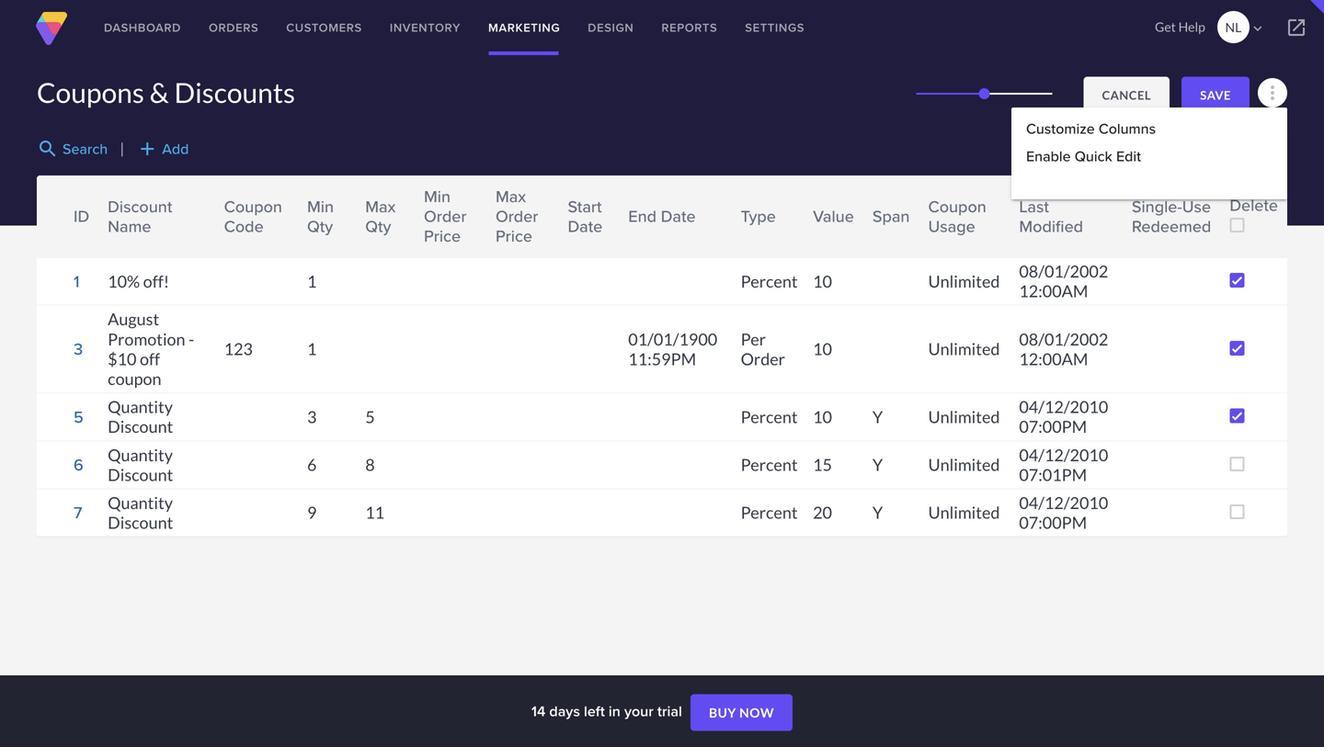 Task type: describe. For each thing, give the bounding box(es) containing it.
 for   max qty
[[353, 205, 369, 221]]

min order price link
[[424, 184, 477, 248]]

end date link
[[629, 204, 696, 228]]

  value   span   coupon usage
[[801, 194, 987, 238]]

promotion
[[108, 329, 185, 349]]

mode_edit for max order price
[[500, 241, 514, 254]]

days
[[550, 701, 580, 723]]

04/12/2010 07:00pm for 7
[[1020, 493, 1109, 533]]

10 for 5
[[813, 407, 833, 427]]

search
[[37, 138, 59, 160]]

mode_editedit









type element
[[732, 176, 804, 258]]

07:00pm for 7
[[1020, 513, 1088, 533]]

percent for 7
[[741, 503, 798, 523]]

nl 
[[1226, 19, 1267, 37]]

date for end date
[[661, 204, 696, 228]]

value
[[813, 204, 855, 228]]

  min order price
[[411, 184, 467, 248]]

mode_editedit









min order price element
[[415, 176, 487, 258]]

quick
[[1075, 145, 1113, 167]]

add
[[162, 138, 189, 160]]

max for qty
[[365, 194, 396, 218]]

nl
[[1226, 19, 1242, 35]]

 link for type
[[727, 215, 746, 231]]

span
[[873, 204, 910, 228]]

single-useredeemed element
[[1123, 176, 1221, 258]]

 link for coupon code
[[210, 215, 229, 231]]

15
[[813, 455, 833, 475]]

5  link from the left
[[410, 205, 429, 221]]

coupon code link
[[224, 194, 289, 238]]

1 horizontal spatial 6
[[307, 455, 317, 475]]

07:01pm
[[1020, 465, 1088, 485]]

end
[[629, 204, 657, 228]]

price for min order price
[[424, 224, 461, 248]]

 inside id   discount name
[[95, 205, 111, 221]]

1 vertical spatial 3
[[307, 407, 317, 427]]

id link
[[74, 204, 89, 228]]

20
[[813, 503, 833, 523]]

1 down "  min qty"
[[307, 271, 317, 291]]

coupon
[[108, 369, 162, 389]]

name
[[108, 214, 151, 238]]

more_vert button
[[1259, 78, 1288, 108]]

 link for start date
[[554, 205, 573, 221]]

6 link
[[74, 453, 83, 477]]

customers
[[286, 19, 362, 36]]

08/01/2002 for 3
[[1020, 329, 1109, 349]]

0 horizontal spatial 5
[[74, 405, 83, 429]]

y for 6
[[873, 455, 883, 475]]

unlimited for 3
[[929, 339, 1000, 359]]

coupons
[[37, 76, 144, 109]]

qty for max
[[365, 214, 391, 238]]

 link for type
[[727, 205, 746, 221]]

per order
[[741, 329, 786, 369]]

1 link
[[74, 269, 80, 293]]

mode_editedit









discount name element
[[99, 176, 215, 258]]

08/01/2002 for 1
[[1020, 261, 1109, 282]]

percent for 5
[[741, 407, 798, 427]]

start date link
[[568, 194, 610, 238]]

now
[[740, 706, 775, 721]]

 for   coupon code
[[211, 205, 228, 221]]

 for   end date
[[616, 205, 632, 221]]

14
[[532, 701, 546, 723]]

discounts
[[174, 76, 295, 109]]

5  link from the left
[[410, 215, 429, 231]]

span link
[[873, 204, 910, 228]]

mode_editedit









coupon code element
[[215, 176, 298, 258]]

settings
[[745, 19, 805, 36]]

5 link
[[74, 405, 83, 429]]






coupon usage element
[[920, 176, 1011, 258]]

12:00am for 3
[[1020, 349, 1089, 369]]

 link
[[1270, 0, 1325, 55]]

mode_editedit









value element
[[804, 176, 864, 258]]

customize
[[1027, 118, 1096, 139]]

  max qty
[[353, 194, 396, 238]]

discount for 7
[[108, 513, 173, 533]]

august promotion - $10 off coupon
[[108, 309, 194, 389]]

delete
[[1230, 193, 1279, 217]]

discount for 5
[[108, 417, 173, 437]]

y for 7
[[873, 503, 883, 523]]

off!
[[143, 271, 169, 291]]

add
[[136, 138, 158, 160]]

2 horizontal spatial order
[[741, 349, 786, 369]]

 link for value
[[800, 215, 818, 231]]

quantity discount for 6
[[108, 445, 173, 485]]

mode_editedit









span element
[[864, 176, 920, 258]]

12  from the left
[[916, 215, 932, 231]]

enable
[[1027, 145, 1071, 167]]

6  link from the left
[[482, 215, 500, 231]]

 for   min order price
[[411, 205, 428, 221]]

search
[[63, 138, 108, 160]]

 link for discount name
[[94, 215, 112, 231]]

mode_editedit









max qty element
[[356, 176, 415, 258]]

mode_edit for min order price
[[429, 241, 443, 254]]

quantity for 5
[[108, 397, 173, 417]]

unlimited for 6
[[929, 455, 1000, 475]]

04/12/2010 for 7
[[1020, 493, 1109, 513]]

6  link from the left
[[482, 205, 500, 221]]

buy
[[709, 706, 737, 721]]

01/01/1900
[[629, 329, 718, 349]]

customize columns enable quick edit
[[1027, 118, 1157, 167]]

  end date
[[616, 204, 696, 231]]

buy now
[[709, 706, 775, 721]]

8
[[365, 455, 375, 475]]

trial
[[658, 701, 683, 723]]

discount for 6
[[108, 465, 173, 485]]

max qty link
[[365, 194, 406, 238]]

 for   type
[[728, 205, 745, 221]]

04/12/2010 for 6
[[1020, 445, 1109, 465]]

usage
[[929, 214, 976, 238]]

 link for coupon usage
[[915, 205, 933, 221]]

 link for end date
[[615, 205, 633, 221]]

buy now link
[[691, 695, 793, 732]]

 for   min qty
[[294, 215, 311, 231]]

 for   max order price
[[483, 205, 500, 221]]

discount name link
[[108, 194, 206, 238]]

 link for min qty
[[293, 205, 312, 221]]

11:59pm
[[629, 349, 697, 369]]

  type
[[728, 204, 776, 231]]

 link for last modified
[[1006, 205, 1024, 221]]

 link for end date
[[615, 215, 633, 231]]


[[1286, 17, 1308, 39]]

 link for max qty
[[352, 215, 370, 231]]

max order price link
[[496, 184, 550, 248]]

off
[[140, 349, 160, 369]]

 for   type
[[728, 215, 745, 231]]

august
[[108, 309, 159, 330]]

 for   min order price
[[411, 215, 428, 231]]

of 1
[[1128, 141, 1163, 155]]

 for   max order price
[[483, 215, 500, 231]]

save link
[[1182, 77, 1250, 114]]

 for   coupon code
[[211, 215, 228, 231]]

last
[[1020, 194, 1050, 218]]

|
[[120, 139, 124, 157]]

per
[[741, 329, 766, 349]]

 link for max qty
[[352, 205, 370, 221]]

mode_editedit









end date element
[[619, 176, 732, 258]]



Task type: vqa. For each thing, say whether or not it's contained in the screenshot.
the right State
no



Task type: locate. For each thing, give the bounding box(es) containing it.

[[1250, 20, 1267, 37]]

marketing
[[489, 19, 561, 36]]

unlimited
[[929, 271, 1000, 291], [929, 339, 1000, 359], [929, 407, 1000, 427], [929, 455, 1000, 475], [929, 503, 1000, 523]]

discount right 6 link
[[108, 465, 173, 485]]

min qty link
[[307, 194, 347, 238]]

08/01/2002
[[1020, 261, 1109, 282], [1020, 329, 1109, 349]]

5 unlimited from the top
[[929, 503, 1000, 523]]

price for max order price
[[496, 224, 533, 248]]

0 vertical spatial 04/12/2010 07:00pm
[[1020, 397, 1109, 437]]

10  link from the left
[[800, 205, 818, 221]]

12  from the left
[[916, 205, 932, 221]]

10  link from the left
[[800, 215, 818, 231]]

 link for start date
[[554, 215, 573, 231]]

qty for min
[[307, 214, 333, 238]]

help
[[1179, 19, 1206, 35]]

2  from the left
[[211, 205, 228, 221]]

price inside   max order price
[[496, 224, 533, 248]]

1 vertical spatial 04/12/2010
[[1020, 445, 1109, 465]]

01/01/1900 11:59pm
[[629, 329, 718, 369]]

04/12/2010 07:00pm down 07:01pm
[[1020, 493, 1109, 533]]

1 vertical spatial 12:00am
[[1020, 349, 1089, 369]]

1 quantity from the top
[[108, 397, 173, 417]]

1 horizontal spatial coupon
[[929, 194, 987, 218]]

columns
[[1099, 118, 1157, 139]]

10 for 1
[[813, 271, 833, 291]]

price right mode_editedit









min order price element
[[496, 224, 533, 248]]

0 vertical spatial 12:00am
[[1020, 281, 1089, 301]]

coupon left "  min qty"
[[224, 194, 282, 218]]

coupon inside   coupon code
[[224, 194, 282, 218]]

 for   min qty
[[294, 205, 311, 221]]

 inside   min order price
[[411, 215, 428, 231]]

3 quantity from the top
[[108, 493, 173, 513]]

 inside   coupon code
[[211, 215, 228, 231]]

  start date
[[555, 194, 603, 238]]

min inside "  min qty"
[[307, 194, 334, 218]]

8  from the left
[[616, 205, 632, 221]]

1 percent from the top
[[741, 271, 798, 291]]

1 horizontal spatial date
[[661, 204, 696, 228]]

0 vertical spatial 10
[[813, 271, 833, 291]]

 inside   end date
[[616, 215, 632, 231]]

in
[[609, 701, 621, 723]]

mode_editedit









min qty element
[[298, 176, 356, 258]]

1 10 from the top
[[813, 271, 833, 291]]

13  link from the left
[[1006, 215, 1024, 231]]

12:00am for 1
[[1020, 281, 1089, 301]]

7  from the left
[[555, 205, 572, 221]]

04/12/2010 for 5
[[1020, 397, 1109, 417]]

2 07:00pm from the top
[[1020, 513, 1088, 533]]

0 horizontal spatial 3
[[74, 337, 83, 361]]

2 10 from the top
[[813, 339, 833, 359]]

1 y from the top
[[873, 407, 883, 427]]

modified
[[1020, 214, 1084, 238]]

2  from the left
[[211, 215, 228, 231]]

1 04/12/2010 from the top
[[1020, 397, 1109, 417]]

min left the   max qty
[[307, 194, 334, 218]]

percent up per
[[741, 271, 798, 291]]

unlimited for 1
[[929, 271, 1000, 291]]

 inside   last modified
[[1007, 205, 1023, 221]]

price inside   min order price
[[424, 224, 461, 248]]

4 percent from the top
[[741, 503, 798, 523]]

1 left 10%
[[74, 269, 80, 293]]

y for 5
[[873, 407, 883, 427]]

6  from the left
[[483, 205, 500, 221]]

10 up 15
[[813, 407, 833, 427]]

add add
[[136, 138, 189, 160]]

1 horizontal spatial 5
[[365, 407, 375, 427]]

1 coupon from the left
[[224, 194, 282, 218]]

 inside   start date
[[555, 215, 572, 231]]

coupons & discounts
[[37, 76, 295, 109]]

13  from the left
[[1007, 205, 1023, 221]]

7  link from the left
[[554, 205, 573, 221]]

qty
[[307, 214, 333, 238], [365, 214, 391, 238]]

1 horizontal spatial price
[[496, 224, 533, 248]]

discount inside id   discount name
[[108, 194, 172, 218]]

order inside   max order price
[[496, 204, 539, 228]]

4 discount from the top
[[108, 513, 173, 533]]

5
[[74, 405, 83, 429], [365, 407, 375, 427]]

8  link from the left
[[615, 205, 633, 221]]

3  from the left
[[294, 205, 311, 221]]

1 right the of
[[1156, 141, 1163, 155]]

3 04/12/2010 from the top
[[1020, 493, 1109, 513]]

max right min order price link
[[496, 184, 526, 208]]

 inside   last modified
[[1007, 215, 1023, 231]]

$10
[[108, 349, 137, 369]]

2 04/12/2010 07:00pm from the top
[[1020, 493, 1109, 533]]

mode_edit link left   max order price
[[424, 235, 477, 257]]

quantity discount for 5
[[108, 397, 173, 437]]

1 horizontal spatial mode_edit
[[500, 241, 514, 254]]

3 link
[[74, 337, 83, 361]]

1 vertical spatial 04/12/2010 07:00pm
[[1020, 493, 1109, 533]]

percent left 15
[[741, 455, 798, 475]]

percent for 1
[[741, 271, 798, 291]]

1
[[1156, 141, 1163, 155], [74, 269, 80, 293], [307, 271, 317, 291], [307, 339, 317, 359]]

9  from the left
[[728, 205, 745, 221]]

8  link from the left
[[615, 215, 633, 231]]

 for   last modified
[[1007, 215, 1023, 231]]

reports
[[662, 19, 718, 36]]

3  link from the left
[[293, 215, 312, 231]]

use
[[1183, 194, 1212, 218]]

percent for 6
[[741, 455, 798, 475]]

quantity right 7
[[108, 493, 173, 513]]

search search
[[37, 138, 108, 160]]

qty inside the   max qty
[[365, 214, 391, 238]]

 inside "  min qty"
[[294, 215, 311, 231]]

discount down add
[[108, 194, 172, 218]]

0 horizontal spatial date
[[568, 214, 603, 238]]

 for   last modified
[[1007, 205, 1023, 221]]

order for max
[[496, 204, 539, 228]]

order for min
[[424, 204, 467, 228]]

0 vertical spatial 04/12/2010
[[1020, 397, 1109, 417]]

1 horizontal spatial order
[[496, 204, 539, 228]]

08/01/2002 12:00am for 1
[[1020, 261, 1109, 301]]

04/12/2010 07:00pm for 5
[[1020, 397, 1109, 437]]

2 08/01/2002 from the top
[[1020, 329, 1109, 349]]

5 up 6 link
[[74, 405, 83, 429]]

 link for coupon code
[[210, 205, 229, 221]]

 inside "  min qty"
[[294, 205, 311, 221]]

dashboard link
[[90, 0, 195, 55]]

percent
[[741, 271, 798, 291], [741, 407, 798, 427], [741, 455, 798, 475], [741, 503, 798, 523]]

  max order price
[[483, 184, 539, 248]]

10
[[813, 271, 833, 291], [813, 339, 833, 359], [813, 407, 833, 427]]

3 10 from the top
[[813, 407, 833, 427]]

4  link from the left
[[352, 205, 370, 221]]

1 vertical spatial 08/01/2002
[[1020, 329, 1109, 349]]

left
[[584, 701, 605, 723]]

0 horizontal spatial price
[[424, 224, 461, 248]]

 for   value   span   coupon usage
[[801, 215, 817, 231]]

min right max qty link
[[424, 184, 451, 208]]

delete element
[[1221, 176, 1288, 258]]

08/01/2002 12:00am
[[1020, 261, 1109, 301], [1020, 329, 1109, 369]]

1 08/01/2002 from the top
[[1020, 261, 1109, 282]]

7  link from the left
[[554, 215, 573, 231]]

qty inside "  min qty"
[[307, 214, 333, 238]]

0 vertical spatial 07:00pm
[[1020, 417, 1088, 437]]

1 quantity discount from the top
[[108, 397, 173, 437]]

3 percent from the top
[[741, 455, 798, 475]]

type link
[[741, 204, 776, 228]]

2 04/12/2010 from the top
[[1020, 445, 1109, 465]]

11  from the left
[[860, 205, 877, 221]]

mode_editedit









start date element
[[559, 176, 619, 258]]

3  from the left
[[294, 215, 311, 231]]

0 vertical spatial quantity
[[108, 397, 173, 417]]

2 vertical spatial quantity discount
[[108, 493, 173, 533]]

single-use redeemed
[[1132, 194, 1212, 238]]

cancel link
[[1084, 77, 1170, 114]]

 inside   type
[[728, 205, 745, 221]]

 inside id   discount name
[[95, 215, 111, 231]]

10  from the left
[[801, 215, 817, 231]]

1 12:00am from the top
[[1020, 281, 1089, 301]]

code
[[224, 214, 264, 238]]

10% off!
[[108, 271, 169, 291]]

1 vertical spatial quantity
[[108, 445, 173, 465]]

 for   value   span   coupon usage
[[801, 205, 817, 221]]

mode_edit right the mode_editedit









max qty element
[[429, 241, 443, 254]]

2 discount from the top
[[108, 417, 173, 437]]

min inside   min order price
[[424, 184, 451, 208]]

  min qty
[[294, 194, 334, 238]]

coupon inside   value   span   coupon usage
[[929, 194, 987, 218]]

order right max qty link
[[424, 204, 467, 228]]

price right the mode_editedit









max qty element
[[424, 224, 461, 248]]






last modified element
[[1011, 176, 1123, 258]]

 inside the   max qty
[[353, 215, 369, 231]]

percent down per order
[[741, 407, 798, 427]]

1 vertical spatial 10
[[813, 339, 833, 359]]

mode_edit link
[[424, 235, 477, 257], [496, 235, 549, 257]]

1 unlimited from the top
[[929, 271, 1000, 291]]

 for   start date
[[555, 205, 572, 221]]

 inside   start date
[[555, 205, 572, 221]]

discount right 7
[[108, 513, 173, 533]]

4 unlimited from the top
[[929, 455, 1000, 475]]

0 horizontal spatial min
[[307, 194, 334, 218]]

2 mode_edit link from the left
[[496, 235, 549, 257]]

 for   start date
[[555, 215, 572, 231]]

more_vert
[[1262, 82, 1284, 104]]

0 horizontal spatial mode_edit
[[429, 241, 443, 254]]

quantity for 7
[[108, 493, 173, 513]]

keyboard_arrow_right
[[1266, 139, 1288, 161]]

 link for span
[[859, 215, 878, 231]]

0 vertical spatial 3
[[74, 337, 83, 361]]

1 horizontal spatial mode_edit link
[[496, 235, 549, 257]]

qty left the   max qty
[[307, 214, 333, 238]]

2 qty from the left
[[365, 214, 391, 238]]

&
[[150, 76, 169, 109]]

 link for min qty
[[293, 215, 312, 231]]

10%
[[108, 271, 140, 291]]

13  from the left
[[1007, 215, 1023, 231]]

id   discount name
[[74, 194, 172, 238]]

your
[[625, 701, 654, 723]]

1 price from the left
[[424, 224, 461, 248]]

date inside   start date
[[568, 214, 603, 238]]

enable quick edit link
[[1027, 145, 1142, 167]]

0 vertical spatial 08/01/2002
[[1020, 261, 1109, 282]]

0 horizontal spatial 6
[[74, 453, 83, 477]]

0 vertical spatial y
[[873, 407, 883, 427]]

 inside   max order price
[[483, 205, 500, 221]]

max inside the   max qty
[[365, 194, 396, 218]]

04/12/2010 07:00pm up 04/12/2010 07:01pm
[[1020, 397, 1109, 437]]

dashboard
[[104, 19, 181, 36]]

quantity discount right 7
[[108, 493, 173, 533]]

1 mode_edit link from the left
[[424, 235, 477, 257]]

single-
[[1132, 194, 1183, 218]]

1 mode_edit from the left
[[429, 241, 443, 254]]

discount
[[108, 194, 172, 218], [108, 417, 173, 437], [108, 465, 173, 485], [108, 513, 173, 533]]

5 up 8
[[365, 407, 375, 427]]

0 vertical spatial quantity discount
[[108, 397, 173, 437]]

-
[[189, 329, 194, 349]]

min for order
[[424, 184, 451, 208]]

 link for coupon usage
[[915, 215, 933, 231]]

7  from the left
[[555, 215, 572, 231]]

3  link from the left
[[293, 205, 312, 221]]

 link
[[94, 205, 112, 221], [210, 205, 229, 221], [293, 205, 312, 221], [352, 205, 370, 221], [410, 205, 429, 221], [482, 205, 500, 221], [554, 205, 573, 221], [615, 205, 633, 221], [727, 205, 746, 221], [800, 205, 818, 221], [859, 205, 878, 221], [915, 205, 933, 221], [1006, 205, 1024, 221]]

0 horizontal spatial max
[[365, 194, 396, 218]]

14 days left in your trial
[[532, 701, 686, 723]]

1 horizontal spatial qty
[[365, 214, 391, 238]]

04/12/2010
[[1020, 397, 1109, 417], [1020, 445, 1109, 465], [1020, 493, 1109, 513]]

 inside   max order price
[[483, 215, 500, 231]]

6  from the left
[[483, 215, 500, 231]]

2 price from the left
[[496, 224, 533, 248]]

quantity discount down coupon
[[108, 397, 173, 437]]

 link for last modified
[[1006, 215, 1024, 231]]

1 07:00pm from the top
[[1020, 417, 1088, 437]]

redeemed
[[1132, 214, 1212, 238]]

max inside   max order price
[[496, 184, 526, 208]]

12  link from the left
[[915, 205, 933, 221]]

10 for 3
[[813, 339, 833, 359]]

design
[[588, 19, 634, 36]]

07:00pm for 5
[[1020, 417, 1088, 437]]

type
[[741, 204, 776, 228]]

 inside   coupon code
[[211, 205, 228, 221]]

2 12:00am from the top
[[1020, 349, 1089, 369]]

0 horizontal spatial qty
[[307, 214, 333, 238]]

5  from the left
[[411, 215, 428, 231]]

customize columns link
[[1027, 118, 1157, 139]]

9  from the left
[[728, 215, 745, 231]]

percent left 20
[[741, 503, 798, 523]]

order left   start date
[[496, 204, 539, 228]]

mode_edit
[[429, 241, 443, 254], [500, 241, 514, 254]]

 inside   min order price
[[411, 205, 428, 221]]

3 quantity discount from the top
[[108, 493, 173, 533]]

mode_edit right mode_editedit









min order price element
[[500, 241, 514, 254]]

1  link from the left
[[94, 205, 112, 221]]

1  from the left
[[95, 215, 111, 231]]

order
[[424, 204, 467, 228], [496, 204, 539, 228], [741, 349, 786, 369]]

 inside   end date
[[616, 205, 632, 221]]

of
[[1141, 141, 1152, 155]]

1 08/01/2002 12:00am from the top
[[1020, 261, 1109, 301]]

mode_edit link for min order price
[[424, 235, 477, 257]]

3 y from the top
[[873, 503, 883, 523]]

unlimited for 5
[[929, 407, 1000, 427]]

4  from the left
[[353, 215, 369, 231]]

2 mode_edit from the left
[[500, 241, 514, 254]]

2 unlimited from the top
[[929, 339, 1000, 359]]

1 vertical spatial y
[[873, 455, 883, 475]]

date right end
[[661, 204, 696, 228]]

date inside   end date
[[661, 204, 696, 228]]

1 right 123
[[307, 339, 317, 359]]

7 link
[[74, 501, 82, 525]]

date for start date
[[568, 214, 603, 238]]

 inside the   max qty
[[353, 205, 369, 221]]

max right min qty link
[[365, 194, 396, 218]]

1 horizontal spatial min
[[424, 184, 451, 208]]

 for   max qty
[[353, 215, 369, 231]]

value link
[[813, 204, 855, 228]]

04/12/2010 07:01pm
[[1020, 445, 1109, 485]]

max for order
[[496, 184, 526, 208]]

2 vertical spatial 10
[[813, 407, 833, 427]]

4  from the left
[[353, 205, 369, 221]]

2  link from the left
[[210, 215, 229, 231]]

11  from the left
[[860, 215, 877, 231]]

1 vertical spatial 08/01/2002 12:00am
[[1020, 329, 1109, 369]]

1 horizontal spatial 3
[[307, 407, 317, 427]]

price
[[424, 224, 461, 248], [496, 224, 533, 248]]

11  link from the left
[[859, 215, 878, 231]]

qty right mode_editedit









min qty element
[[365, 214, 391, 238]]

quantity down coupon
[[108, 397, 173, 417]]

mode_edit link left   start date
[[496, 235, 549, 257]]

07:00pm down 07:01pm
[[1020, 513, 1088, 533]]

8  from the left
[[616, 215, 632, 231]]

quantity for 6
[[108, 445, 173, 465]]

13  link from the left
[[1006, 205, 1024, 221]]

6 down '5' link
[[74, 453, 83, 477]]

1 04/12/2010 07:00pm from the top
[[1020, 397, 1109, 437]]

0 horizontal spatial order
[[424, 204, 467, 228]]

quantity discount right 6 link
[[108, 445, 173, 485]]

quantity right 6 link
[[108, 445, 173, 465]]

 link for value
[[800, 205, 818, 221]]

3 discount from the top
[[108, 465, 173, 485]]

0 horizontal spatial mode_edit link
[[424, 235, 477, 257]]

2 vertical spatial 04/12/2010
[[1020, 493, 1109, 513]]

1 discount from the top
[[108, 194, 172, 218]]

10  from the left
[[801, 205, 817, 221]]

4  link from the left
[[352, 215, 370, 231]]

11  link from the left
[[859, 205, 878, 221]]

 link for span
[[859, 205, 878, 221]]

12  link from the left
[[915, 215, 933, 231]]

2 vertical spatial y
[[873, 503, 883, 523]]

 for   end date
[[616, 215, 632, 231]]

11
[[365, 503, 385, 523]]

5  from the left
[[411, 205, 428, 221]]

2 y from the top
[[873, 455, 883, 475]]

mode_edit link for max order price
[[496, 235, 549, 257]]

1 horizontal spatial max
[[496, 184, 526, 208]]

1  from the left
[[95, 205, 111, 221]]

1 qty from the left
[[307, 214, 333, 238]]

2 quantity discount from the top
[[108, 445, 173, 485]]

08/01/2002 12:00am for 3
[[1020, 329, 1109, 369]]

order inside   min order price
[[424, 204, 467, 228]]

2  link from the left
[[210, 205, 229, 221]]

mode_editedit









max order price element
[[487, 176, 559, 258]]

0 horizontal spatial coupon
[[224, 194, 282, 218]]

coupon right span
[[929, 194, 987, 218]]

get help
[[1156, 19, 1206, 35]]

order right 01/01/1900 11:59pm
[[741, 349, 786, 369]]

2 quantity from the top
[[108, 445, 173, 465]]

10 right per order
[[813, 339, 833, 359]]

 link for discount name
[[94, 205, 112, 221]]

unlimited for 7
[[929, 503, 1000, 523]]

10 down mode_editedit









value element
[[813, 271, 833, 291]]

1 vertical spatial 07:00pm
[[1020, 513, 1088, 533]]

orders
[[209, 19, 259, 36]]

1 vertical spatial quantity discount
[[108, 445, 173, 485]]






id element
[[37, 176, 99, 258]]

07:00pm up 04/12/2010 07:01pm
[[1020, 417, 1088, 437]]

2 coupon from the left
[[929, 194, 987, 218]]

9  link from the left
[[727, 205, 746, 221]]

6
[[74, 453, 83, 477], [307, 455, 317, 475]]

9  link from the left
[[727, 215, 746, 231]]

2 08/01/2002 12:00am from the top
[[1020, 329, 1109, 369]]

 inside   type
[[728, 215, 745, 231]]

2 vertical spatial quantity
[[108, 493, 173, 513]]

6 up 9
[[307, 455, 317, 475]]

cancel
[[1103, 88, 1152, 103]]

date left end
[[568, 214, 603, 238]]

 link
[[94, 215, 112, 231], [210, 215, 229, 231], [293, 215, 312, 231], [352, 215, 370, 231], [410, 215, 429, 231], [482, 215, 500, 231], [554, 215, 573, 231], [615, 215, 633, 231], [727, 215, 746, 231], [800, 215, 818, 231], [859, 215, 878, 231], [915, 215, 933, 231], [1006, 215, 1024, 231]]

0 vertical spatial 08/01/2002 12:00am
[[1020, 261, 1109, 301]]

2 percent from the top
[[741, 407, 798, 427]]

min for qty
[[307, 194, 334, 218]]

3 unlimited from the top
[[929, 407, 1000, 427]]

quantity discount for 7
[[108, 493, 173, 533]]

7
[[74, 501, 82, 525]]

1  link from the left
[[94, 215, 112, 231]]

discount down coupon
[[108, 417, 173, 437]]



